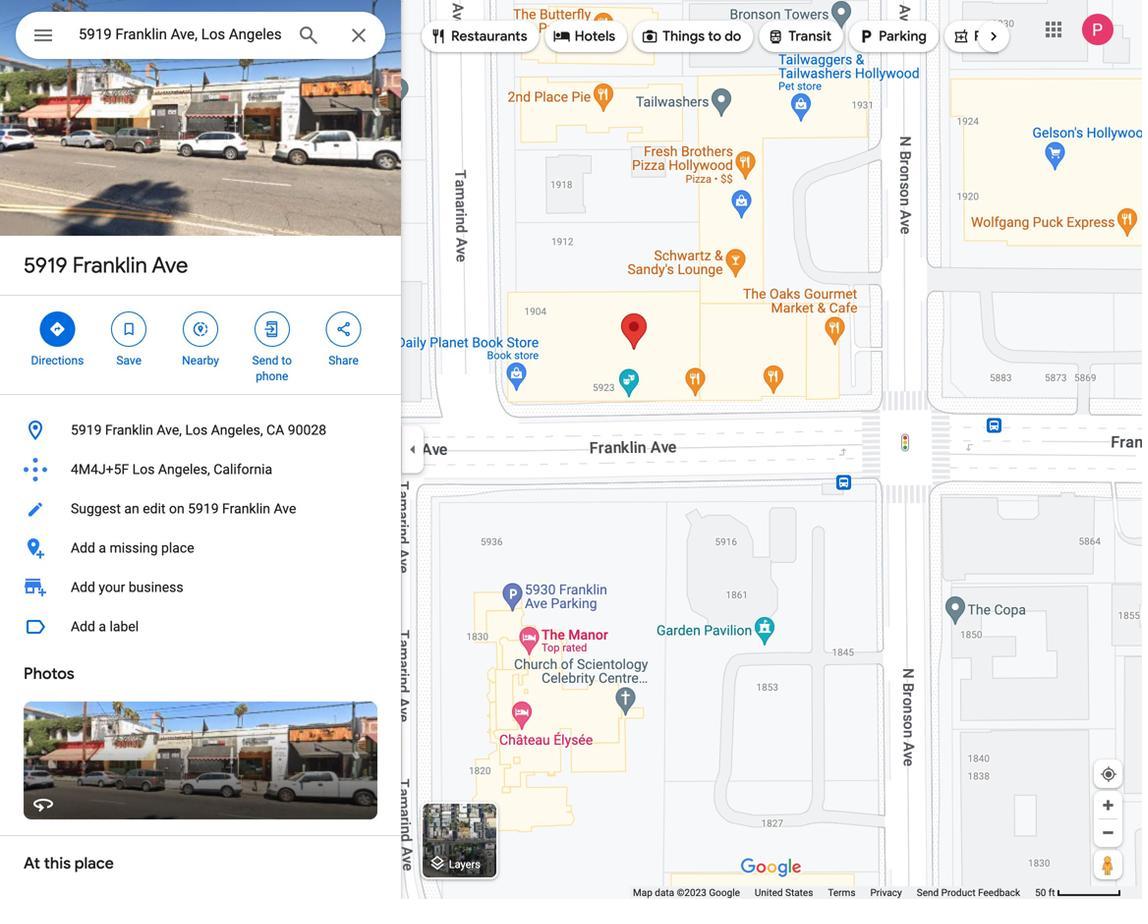 Task type: describe. For each thing, give the bounding box(es) containing it.
data
[[655, 888, 675, 900]]

share
[[329, 354, 359, 368]]


[[192, 319, 209, 340]]

50
[[1036, 888, 1047, 900]]

pharmacies
[[975, 28, 1049, 45]]


[[49, 319, 66, 340]]


[[953, 26, 971, 47]]


[[641, 26, 659, 47]]

 hotels
[[553, 26, 616, 47]]

map data ©2023 google
[[633, 888, 741, 900]]

0 vertical spatial ave
[[152, 252, 188, 279]]

 pharmacies
[[953, 26, 1049, 47]]


[[263, 319, 281, 340]]

send for send to phone
[[252, 354, 279, 368]]

photos
[[24, 664, 74, 685]]

footer inside google maps element
[[633, 887, 1036, 900]]

 things to do
[[641, 26, 742, 47]]

missing
[[110, 540, 158, 557]]

suggest an edit on 5919 franklin ave button
[[0, 490, 401, 529]]

phone
[[256, 370, 289, 384]]

google
[[710, 888, 741, 900]]

add a label button
[[0, 608, 401, 647]]

5919 franklin ave, los angeles, ca 90028 button
[[0, 411, 401, 450]]

1 vertical spatial place
[[75, 854, 114, 874]]

business
[[129, 580, 184, 596]]

add your business link
[[0, 569, 401, 608]]

5919 franklin ave main content
[[0, 0, 401, 900]]

hotels
[[575, 28, 616, 45]]

4m4j+5f los angeles, california button
[[0, 450, 401, 490]]

on
[[169, 501, 185, 517]]

none field inside 5919 franklin ave, los angeles, ca 90028 field
[[79, 23, 281, 46]]

united states
[[755, 888, 814, 900]]

layers
[[449, 859, 481, 871]]

 button
[[16, 12, 71, 63]]

ave,
[[157, 422, 182, 439]]

nearby
[[182, 354, 219, 368]]


[[767, 26, 785, 47]]


[[335, 319, 353, 340]]

suggest
[[71, 501, 121, 517]]

ft
[[1049, 888, 1056, 900]]

states
[[786, 888, 814, 900]]

directions
[[31, 354, 84, 368]]

to inside send to phone
[[282, 354, 292, 368]]

feedback
[[979, 888, 1021, 900]]

90028
[[288, 422, 327, 439]]

terms
[[829, 888, 856, 900]]

do
[[725, 28, 742, 45]]


[[430, 26, 448, 47]]

5919 for 5919 franklin ave, los angeles, ca 90028
[[71, 422, 102, 439]]

add for add a label
[[71, 619, 95, 635]]

this
[[44, 854, 71, 874]]

at this place
[[24, 854, 114, 874]]

zoom out image
[[1102, 826, 1116, 841]]


[[858, 26, 875, 47]]

5919 franklin ave
[[24, 252, 188, 279]]

united
[[755, 888, 783, 900]]

a for label
[[99, 619, 106, 635]]

add a label
[[71, 619, 139, 635]]

 parking
[[858, 26, 927, 47]]

united states button
[[755, 887, 814, 900]]

2 vertical spatial franklin
[[222, 501, 271, 517]]

google maps element
[[0, 0, 1143, 900]]

 restaurants
[[430, 26, 528, 47]]

5919 Franklin Ave, Los Angeles, CA 90028 field
[[16, 12, 386, 59]]

 search field
[[16, 12, 386, 63]]

google account: payton hansen  
(payton.hansen@adept.ai) image
[[1083, 14, 1114, 45]]

add your business
[[71, 580, 184, 596]]

50 ft button
[[1036, 888, 1122, 900]]

restaurants
[[451, 28, 528, 45]]

map
[[633, 888, 653, 900]]

edit
[[143, 501, 166, 517]]

angeles, inside button
[[211, 422, 263, 439]]



Task type: vqa. For each thing, say whether or not it's contained in the screenshot.


Task type: locate. For each thing, give the bounding box(es) containing it.
franklin up 
[[73, 252, 147, 279]]

send for send product feedback
[[917, 888, 939, 900]]

1 vertical spatial to
[[282, 354, 292, 368]]

suggest an edit on 5919 franklin ave
[[71, 501, 296, 517]]

0 vertical spatial send
[[252, 354, 279, 368]]


[[31, 21, 55, 50]]

send to phone
[[252, 354, 292, 384]]

1 vertical spatial franklin
[[105, 422, 153, 439]]

1 vertical spatial angeles,
[[158, 462, 210, 478]]

0 vertical spatial to
[[708, 28, 722, 45]]

footer
[[633, 887, 1036, 900]]

to
[[708, 28, 722, 45], [282, 354, 292, 368]]

 transit
[[767, 26, 832, 47]]

franklin for ave
[[73, 252, 147, 279]]

to left do on the right of the page
[[708, 28, 722, 45]]

footer containing map data ©2023 google
[[633, 887, 1036, 900]]

1 vertical spatial los
[[132, 462, 155, 478]]


[[553, 26, 571, 47]]

a for missing
[[99, 540, 106, 557]]

3 add from the top
[[71, 619, 95, 635]]

los up edit
[[132, 462, 155, 478]]

show your location image
[[1101, 766, 1118, 784]]

franklin
[[73, 252, 147, 279], [105, 422, 153, 439], [222, 501, 271, 517]]

place
[[161, 540, 194, 557], [75, 854, 114, 874]]

actions for 5919 franklin ave region
[[0, 296, 401, 394]]

los
[[185, 422, 208, 439], [132, 462, 155, 478]]

1 horizontal spatial place
[[161, 540, 194, 557]]

parking
[[879, 28, 927, 45]]

place inside button
[[161, 540, 194, 557]]

add left the label
[[71, 619, 95, 635]]

an
[[124, 501, 139, 517]]

0 horizontal spatial los
[[132, 462, 155, 478]]

1 vertical spatial add
[[71, 580, 95, 596]]

send product feedback
[[917, 888, 1021, 900]]

5919 up 
[[24, 252, 68, 279]]

0 vertical spatial 5919
[[24, 252, 68, 279]]

next page image
[[986, 28, 1003, 45]]

add
[[71, 540, 95, 557], [71, 580, 95, 596], [71, 619, 95, 635]]

0 horizontal spatial send
[[252, 354, 279, 368]]

product
[[942, 888, 976, 900]]

ave down ca
[[274, 501, 296, 517]]

50 ft
[[1036, 888, 1056, 900]]

angeles, left ca
[[211, 422, 263, 439]]

ave inside button
[[274, 501, 296, 517]]

los inside 4m4j+5f los angeles, california button
[[132, 462, 155, 478]]

angeles, up suggest an edit on 5919 franklin ave
[[158, 462, 210, 478]]

a left missing
[[99, 540, 106, 557]]

2 horizontal spatial 5919
[[188, 501, 219, 517]]

None field
[[79, 23, 281, 46]]


[[120, 319, 138, 340]]

angeles,
[[211, 422, 263, 439], [158, 462, 210, 478]]

1 add from the top
[[71, 540, 95, 557]]

franklin left ave,
[[105, 422, 153, 439]]

save
[[116, 354, 142, 368]]

0 vertical spatial add
[[71, 540, 95, 557]]

your
[[99, 580, 125, 596]]

place down on at left
[[161, 540, 194, 557]]

0 horizontal spatial place
[[75, 854, 114, 874]]

send up phone
[[252, 354, 279, 368]]

4m4j+5f
[[71, 462, 129, 478]]

transit
[[789, 28, 832, 45]]

a left the label
[[99, 619, 106, 635]]

0 vertical spatial franklin
[[73, 252, 147, 279]]

2 a from the top
[[99, 619, 106, 635]]

1 vertical spatial send
[[917, 888, 939, 900]]

los inside 5919 franklin ave, los angeles, ca 90028 button
[[185, 422, 208, 439]]

1 horizontal spatial to
[[708, 28, 722, 45]]

add left your
[[71, 580, 95, 596]]

5919 franklin ave, los angeles, ca 90028
[[71, 422, 327, 439]]

4m4j+5f los angeles, california
[[71, 462, 273, 478]]

1 horizontal spatial 5919
[[71, 422, 102, 439]]

0 vertical spatial los
[[185, 422, 208, 439]]

5919 up 4m4j+5f
[[71, 422, 102, 439]]

send inside button
[[917, 888, 939, 900]]

5919 for 5919 franklin ave
[[24, 252, 68, 279]]

available search options for this area region
[[407, 13, 1143, 60]]

add a missing place
[[71, 540, 194, 557]]

angeles, inside button
[[158, 462, 210, 478]]

send inside send to phone
[[252, 354, 279, 368]]

2 vertical spatial 5919
[[188, 501, 219, 517]]

add for add your business
[[71, 580, 95, 596]]

2 add from the top
[[71, 580, 95, 596]]

0 horizontal spatial angeles,
[[158, 462, 210, 478]]

1 a from the top
[[99, 540, 106, 557]]

0 horizontal spatial ave
[[152, 252, 188, 279]]

a
[[99, 540, 106, 557], [99, 619, 106, 635]]

franklin down california
[[222, 501, 271, 517]]

1 vertical spatial ave
[[274, 501, 296, 517]]

zoom in image
[[1102, 799, 1116, 813]]

send left product on the right
[[917, 888, 939, 900]]

los right ave,
[[185, 422, 208, 439]]

to up phone
[[282, 354, 292, 368]]

1 horizontal spatial los
[[185, 422, 208, 439]]

terms button
[[829, 887, 856, 900]]

at
[[24, 854, 40, 874]]

5919 right on at left
[[188, 501, 219, 517]]

send
[[252, 354, 279, 368], [917, 888, 939, 900]]

0 vertical spatial place
[[161, 540, 194, 557]]

send product feedback button
[[917, 887, 1021, 900]]

1 horizontal spatial ave
[[274, 501, 296, 517]]

1 vertical spatial a
[[99, 619, 106, 635]]

show street view coverage image
[[1095, 851, 1123, 880]]

ave up actions for 5919 franklin ave "region"
[[152, 252, 188, 279]]

ave
[[152, 252, 188, 279], [274, 501, 296, 517]]

0 horizontal spatial to
[[282, 354, 292, 368]]

ca
[[267, 422, 285, 439]]

0 vertical spatial angeles,
[[211, 422, 263, 439]]

things
[[663, 28, 705, 45]]

place right this
[[75, 854, 114, 874]]

privacy button
[[871, 887, 903, 900]]

5919
[[24, 252, 68, 279], [71, 422, 102, 439], [188, 501, 219, 517]]

add a missing place button
[[0, 529, 401, 569]]

add for add a missing place
[[71, 540, 95, 557]]

franklin for ave,
[[105, 422, 153, 439]]

california
[[214, 462, 273, 478]]

2 vertical spatial add
[[71, 619, 95, 635]]

to inside  things to do
[[708, 28, 722, 45]]

label
[[110, 619, 139, 635]]

1 horizontal spatial angeles,
[[211, 422, 263, 439]]

add down suggest
[[71, 540, 95, 557]]

1 vertical spatial 5919
[[71, 422, 102, 439]]

privacy
[[871, 888, 903, 900]]

0 vertical spatial a
[[99, 540, 106, 557]]

1 horizontal spatial send
[[917, 888, 939, 900]]

0 horizontal spatial 5919
[[24, 252, 68, 279]]

collapse side panel image
[[402, 439, 424, 461]]

©2023
[[677, 888, 707, 900]]



